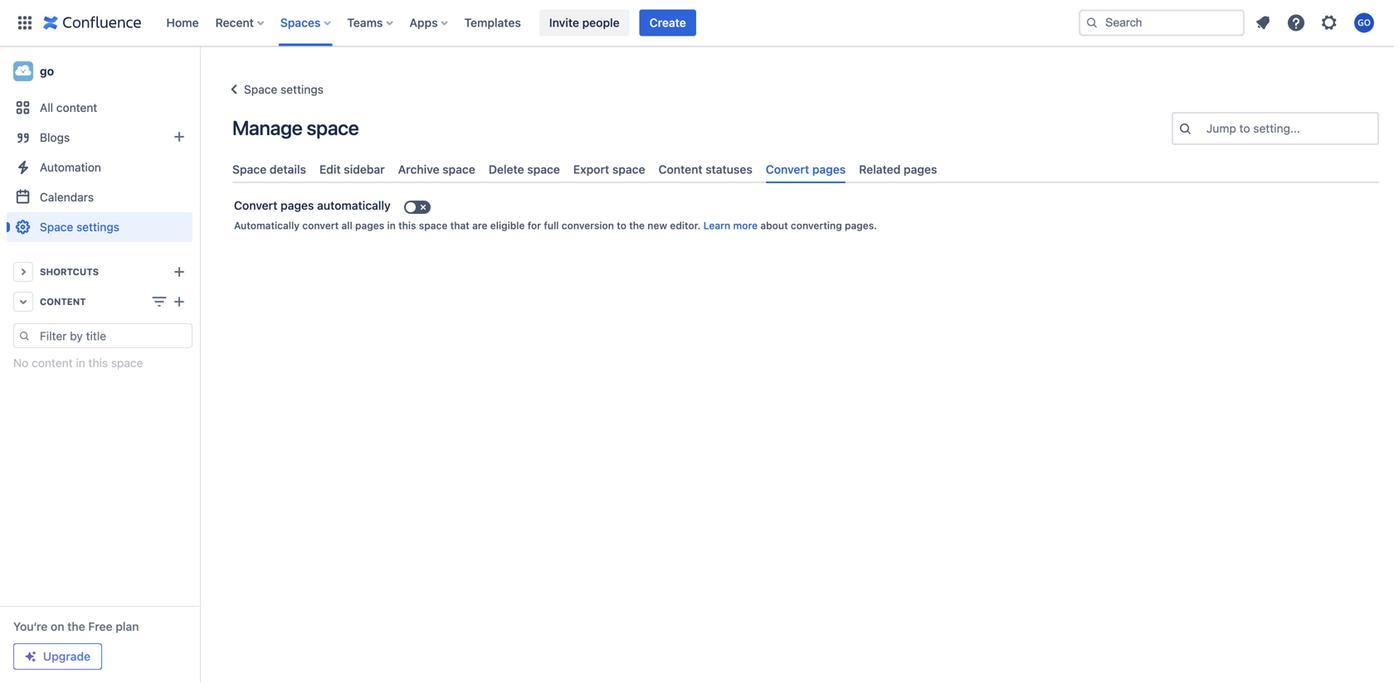 Task type: locate. For each thing, give the bounding box(es) containing it.
space
[[307, 116, 359, 139], [443, 163, 475, 176], [527, 163, 560, 176], [613, 163, 645, 176], [419, 220, 448, 232], [111, 356, 143, 370]]

0 vertical spatial content
[[56, 101, 97, 115]]

space up edit
[[307, 116, 359, 139]]

the right on
[[67, 620, 85, 634]]

upgrade
[[43, 650, 91, 664]]

learn
[[704, 220, 731, 232]]

space settings link down calendars
[[7, 212, 193, 242]]

this
[[398, 220, 416, 232], [88, 356, 108, 370]]

space settings
[[244, 83, 324, 96], [40, 220, 119, 234]]

content region
[[7, 324, 193, 372]]

0 horizontal spatial space settings
[[40, 220, 119, 234]]

on
[[51, 620, 64, 634]]

export
[[573, 163, 609, 176]]

converting
[[791, 220, 842, 232]]

space settings link
[[224, 80, 324, 100], [7, 212, 193, 242]]

the
[[629, 220, 645, 232], [67, 620, 85, 634]]

pages.
[[845, 220, 877, 232]]

recent button
[[210, 10, 270, 36]]

space inside content region
[[111, 356, 143, 370]]

pages right the related
[[904, 163, 937, 176]]

to
[[1240, 122, 1250, 135], [617, 220, 627, 232]]

pages left the related
[[812, 163, 846, 176]]

space for export space
[[613, 163, 645, 176]]

banner
[[0, 0, 1394, 46]]

0 vertical spatial content
[[659, 163, 703, 176]]

to right jump
[[1240, 122, 1250, 135]]

space inside space element
[[40, 220, 73, 234]]

in down automatically
[[387, 220, 396, 232]]

1 vertical spatial in
[[76, 356, 85, 370]]

space settings link up manage
[[224, 80, 324, 100]]

space down filter by title field
[[111, 356, 143, 370]]

1 vertical spatial content
[[32, 356, 73, 370]]

tab list
[[226, 156, 1386, 184]]

settings icon image
[[1320, 13, 1340, 33]]

1 horizontal spatial the
[[629, 220, 645, 232]]

premium image
[[24, 651, 37, 664]]

0 vertical spatial space settings
[[244, 83, 324, 96]]

archive
[[398, 163, 440, 176]]

content button
[[7, 287, 193, 317]]

content
[[659, 163, 703, 176], [40, 297, 86, 308]]

1 vertical spatial to
[[617, 220, 627, 232]]

0 vertical spatial space
[[244, 83, 277, 96]]

space for manage space
[[307, 116, 359, 139]]

change view image
[[149, 292, 169, 312]]

this left that
[[398, 220, 416, 232]]

0 horizontal spatial in
[[76, 356, 85, 370]]

space right delete on the top left of page
[[527, 163, 560, 176]]

0 horizontal spatial to
[[617, 220, 627, 232]]

0 horizontal spatial content
[[40, 297, 86, 308]]

apps
[[410, 16, 438, 29]]

recent
[[215, 16, 254, 29]]

edit sidebar
[[319, 163, 385, 176]]

1 vertical spatial space settings link
[[7, 212, 193, 242]]

Search field
[[1079, 10, 1245, 36]]

home
[[166, 16, 199, 29]]

content down shortcuts
[[40, 297, 86, 308]]

delete
[[489, 163, 524, 176]]

2 vertical spatial space
[[40, 220, 73, 234]]

invite
[[549, 16, 579, 29]]

1 horizontal spatial convert
[[766, 163, 809, 176]]

1 vertical spatial space
[[232, 163, 267, 176]]

notification icon image
[[1253, 13, 1273, 33]]

0 vertical spatial to
[[1240, 122, 1250, 135]]

export space link
[[567, 156, 652, 184]]

space up manage
[[244, 83, 277, 96]]

details
[[270, 163, 306, 176]]

the inside space element
[[67, 620, 85, 634]]

content inside content statuses link
[[659, 163, 703, 176]]

pages for convert pages
[[812, 163, 846, 176]]

0 horizontal spatial convert
[[234, 199, 278, 213]]

settings up manage space
[[281, 83, 324, 96]]

content left statuses
[[659, 163, 703, 176]]

in
[[387, 220, 396, 232], [76, 356, 85, 370]]

manage
[[232, 116, 302, 139]]

tab list containing space details
[[226, 156, 1386, 184]]

this down filter by title field
[[88, 356, 108, 370]]

space for delete space
[[527, 163, 560, 176]]

blogs link
[[7, 123, 193, 153]]

upgrade button
[[14, 645, 101, 670]]

calendars
[[40, 190, 94, 204]]

help icon image
[[1287, 13, 1306, 33]]

1 horizontal spatial settings
[[281, 83, 324, 96]]

invite people button
[[539, 10, 630, 36]]

add shortcut image
[[169, 262, 189, 282]]

the left new
[[629, 220, 645, 232]]

templates link
[[459, 10, 526, 36]]

are
[[472, 220, 488, 232]]

in down filter by title field
[[76, 356, 85, 370]]

settings inside space element
[[76, 220, 119, 234]]

space details
[[232, 163, 306, 176]]

calendars link
[[7, 183, 193, 212]]

space right export
[[613, 163, 645, 176]]

1 vertical spatial space settings
[[40, 220, 119, 234]]

teams
[[347, 16, 383, 29]]

conversion
[[562, 220, 614, 232]]

settings down calendars link
[[76, 220, 119, 234]]

space down calendars
[[40, 220, 73, 234]]

this inside content region
[[88, 356, 108, 370]]

1 horizontal spatial content
[[659, 163, 703, 176]]

templates
[[464, 16, 521, 29]]

space settings up manage space
[[244, 83, 324, 96]]

content right all
[[56, 101, 97, 115]]

0 vertical spatial convert
[[766, 163, 809, 176]]

0 vertical spatial this
[[398, 220, 416, 232]]

0 vertical spatial settings
[[281, 83, 324, 96]]

0 vertical spatial in
[[387, 220, 396, 232]]

1 horizontal spatial to
[[1240, 122, 1250, 135]]

pages up convert
[[281, 199, 314, 213]]

people
[[582, 16, 620, 29]]

convert up about
[[766, 163, 809, 176]]

plan
[[116, 620, 139, 634]]

space left that
[[419, 220, 448, 232]]

0 vertical spatial space settings link
[[224, 80, 324, 100]]

Search settings text field
[[1207, 120, 1210, 137]]

search image
[[1086, 16, 1099, 29]]

create a page image
[[169, 292, 189, 312]]

related pages
[[859, 163, 937, 176]]

delete space
[[489, 163, 560, 176]]

content right no
[[32, 356, 73, 370]]

that
[[450, 220, 470, 232]]

1 vertical spatial convert
[[234, 199, 278, 213]]

pages
[[812, 163, 846, 176], [904, 163, 937, 176], [281, 199, 314, 213], [355, 220, 384, 232]]

archive space
[[398, 163, 475, 176]]

content inside the content dropdown button
[[40, 297, 86, 308]]

to right conversion
[[617, 220, 627, 232]]

space settings down calendars
[[40, 220, 119, 234]]

0 horizontal spatial the
[[67, 620, 85, 634]]

learn more link
[[704, 220, 758, 232]]

convert
[[766, 163, 809, 176], [234, 199, 278, 213]]

1 vertical spatial content
[[40, 297, 86, 308]]

convert inside 'tab list'
[[766, 163, 809, 176]]

content statuses link
[[652, 156, 759, 184]]

content inside region
[[32, 356, 73, 370]]

space left details
[[232, 163, 267, 176]]

1 vertical spatial settings
[[76, 220, 119, 234]]

content for no
[[32, 356, 73, 370]]

automatically
[[317, 199, 391, 213]]

Filter by title field
[[35, 325, 192, 348]]

settings
[[281, 83, 324, 96], [76, 220, 119, 234]]

edit
[[319, 163, 341, 176]]

appswitcher icon image
[[15, 13, 35, 33]]

statuses
[[706, 163, 753, 176]]

you're on the free plan
[[13, 620, 139, 634]]

space
[[244, 83, 277, 96], [232, 163, 267, 176], [40, 220, 73, 234]]

confluence image
[[43, 13, 142, 33], [43, 13, 142, 33]]

all content
[[40, 101, 97, 115]]

global element
[[10, 0, 1076, 46]]

1 vertical spatial the
[[67, 620, 85, 634]]

convert up automatically
[[234, 199, 278, 213]]

space right archive
[[443, 163, 475, 176]]

automatically
[[234, 220, 300, 232]]

convert pages link
[[759, 156, 853, 184]]

0 horizontal spatial this
[[88, 356, 108, 370]]

content
[[56, 101, 97, 115], [32, 356, 73, 370]]

no
[[13, 356, 29, 370]]

1 horizontal spatial in
[[387, 220, 396, 232]]

0 horizontal spatial settings
[[76, 220, 119, 234]]

1 vertical spatial this
[[88, 356, 108, 370]]



Task type: describe. For each thing, give the bounding box(es) containing it.
new
[[648, 220, 667, 232]]

all
[[342, 220, 353, 232]]

1 horizontal spatial space settings link
[[224, 80, 324, 100]]

teams button
[[342, 10, 400, 36]]

space settings inside space element
[[40, 220, 119, 234]]

shortcuts button
[[7, 257, 193, 287]]

space element
[[0, 46, 199, 684]]

create a blog image
[[169, 127, 189, 147]]

automatically convert all pages in this space that are eligible for full conversion to the new editor. learn more about converting pages.
[[234, 220, 877, 232]]

invite people
[[549, 16, 620, 29]]

about
[[761, 220, 788, 232]]

automation link
[[7, 153, 193, 183]]

space inside space details link
[[232, 163, 267, 176]]

no content in this space
[[13, 356, 143, 370]]

apps button
[[405, 10, 454, 36]]

spaces
[[280, 16, 321, 29]]

in inside content region
[[76, 356, 85, 370]]

jump to setting...
[[1207, 122, 1301, 135]]

your profile and preferences image
[[1355, 13, 1374, 33]]

create link
[[640, 10, 696, 36]]

pages for convert pages automatically
[[281, 199, 314, 213]]

content for content
[[40, 297, 86, 308]]

0 horizontal spatial space settings link
[[7, 212, 193, 242]]

related
[[859, 163, 901, 176]]

collapse sidebar image
[[181, 55, 217, 88]]

0 vertical spatial the
[[629, 220, 645, 232]]

shortcuts
[[40, 267, 99, 278]]

blogs
[[40, 131, 70, 144]]

eligible
[[490, 220, 525, 232]]

go
[[40, 64, 54, 78]]

content statuses
[[659, 163, 753, 176]]

convert pages
[[766, 163, 846, 176]]

convert pages automatically
[[234, 199, 391, 213]]

space for archive space
[[443, 163, 475, 176]]

editor.
[[670, 220, 701, 232]]

delete space link
[[482, 156, 567, 184]]

related pages link
[[853, 156, 944, 184]]

setting...
[[1254, 122, 1301, 135]]

pages for related pages
[[904, 163, 937, 176]]

for
[[528, 220, 541, 232]]

space details link
[[226, 156, 313, 184]]

export space
[[573, 163, 645, 176]]

banner containing home
[[0, 0, 1394, 46]]

free
[[88, 620, 113, 634]]

manage space
[[232, 116, 359, 139]]

content for content statuses
[[659, 163, 703, 176]]

all
[[40, 101, 53, 115]]

convert for convert pages
[[766, 163, 809, 176]]

go link
[[7, 55, 193, 88]]

1 horizontal spatial this
[[398, 220, 416, 232]]

pages right all
[[355, 220, 384, 232]]

automation
[[40, 161, 101, 174]]

archive space link
[[391, 156, 482, 184]]

convert
[[302, 220, 339, 232]]

sidebar
[[344, 163, 385, 176]]

more
[[733, 220, 758, 232]]

jump
[[1207, 122, 1237, 135]]

content for all
[[56, 101, 97, 115]]

convert for convert pages automatically
[[234, 199, 278, 213]]

1 horizontal spatial space settings
[[244, 83, 324, 96]]

edit sidebar link
[[313, 156, 391, 184]]

spaces button
[[275, 10, 337, 36]]

you're
[[13, 620, 48, 634]]

home link
[[161, 10, 204, 36]]

create
[[650, 16, 686, 29]]

full
[[544, 220, 559, 232]]

all content link
[[7, 93, 193, 123]]



Task type: vqa. For each thing, say whether or not it's contained in the screenshot.
eligible
yes



